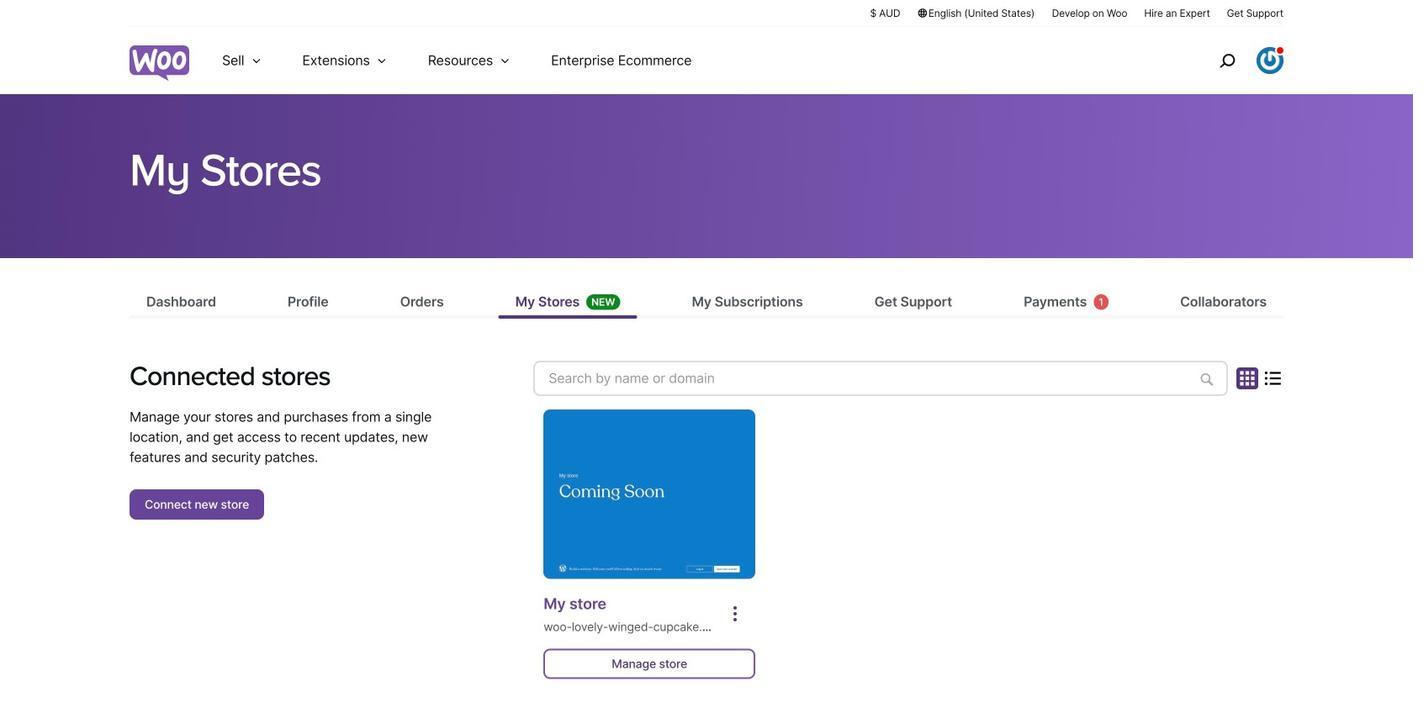 Task type: locate. For each thing, give the bounding box(es) containing it.
manage your store in a new browser tab image
[[544, 410, 756, 580]]

service navigation menu element
[[1184, 33, 1284, 88]]



Task type: describe. For each thing, give the bounding box(es) containing it.
open options menu image
[[725, 604, 746, 625]]

Search by name or domain text field
[[534, 361, 1229, 396]]

open account menu image
[[1257, 47, 1284, 74]]

search image
[[1214, 47, 1241, 74]]



Task type: vqa. For each thing, say whether or not it's contained in the screenshot.
search icon
yes



